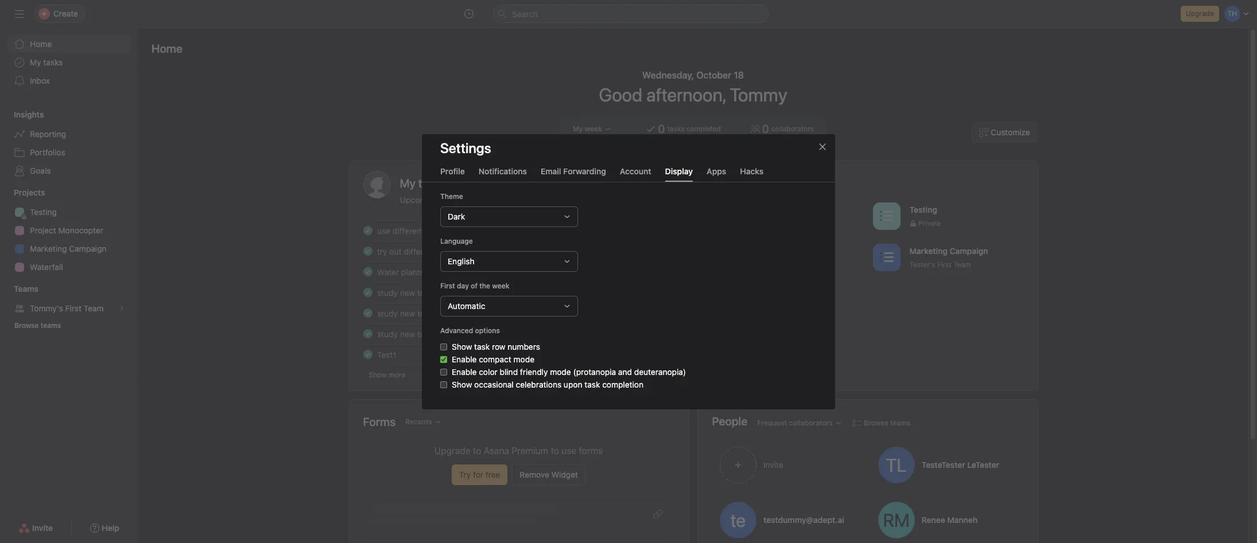 Task type: describe. For each thing, give the bounding box(es) containing it.
1 horizontal spatial task
[[585, 380, 600, 390]]

try
[[459, 470, 471, 480]]

forwarding
[[564, 166, 606, 176]]

english
[[448, 256, 475, 266]]

2 tooling from the top
[[417, 309, 443, 318]]

advanced options
[[441, 327, 500, 335]]

list image
[[880, 251, 894, 264]]

hacks button
[[740, 166, 764, 182]]

customize
[[991, 128, 1031, 137]]

browse teams button inside teams element
[[9, 318, 66, 334]]

inbox link
[[7, 72, 131, 90]]

close image
[[818, 142, 828, 151]]

2 study new tooling from the top
[[377, 309, 443, 318]]

free
[[486, 470, 500, 480]]

testing link
[[7, 203, 131, 222]]

remove widget
[[520, 470, 578, 480]]

overdue (13) button
[[453, 195, 502, 211]]

team inside marketing campaign tester's first team
[[954, 260, 971, 269]]

completed checkbox for study
[[361, 307, 375, 320]]

(protanopia
[[573, 367, 616, 377]]

show for show task row numbers
[[452, 342, 472, 352]]

notifications button
[[479, 166, 527, 182]]

day
[[457, 282, 469, 290]]

1 completed checkbox from the top
[[361, 224, 375, 238]]

tasks completed
[[668, 125, 721, 133]]

upon
[[564, 380, 583, 390]]

remove widget button
[[513, 465, 586, 486]]

profile button
[[441, 166, 465, 182]]

wednesday, october 18 good afternoon, tommy
[[599, 70, 788, 106]]

automatic
[[448, 301, 486, 311]]

1 horizontal spatial use
[[562, 446, 577, 457]]

0 for tasks completed
[[658, 122, 665, 136]]

tommy's first team link
[[7, 300, 131, 318]]

numbers
[[508, 342, 540, 352]]

overdue
[[453, 195, 485, 205]]

compact
[[479, 355, 512, 364]]

0 horizontal spatial task
[[474, 342, 490, 352]]

water
[[377, 267, 399, 277]]

tommy's first team
[[30, 304, 104, 314]]

invite button
[[11, 519, 60, 539]]

completed checkbox for try
[[361, 245, 375, 258]]

first inside teams element
[[65, 304, 82, 314]]

tommy
[[730, 84, 788, 106]]

campaign for marketing campaign tester's first team
[[950, 246, 988, 256]]

tester's
[[910, 260, 936, 269]]

0 vertical spatial use
[[377, 226, 390, 236]]

3 new from the top
[[400, 329, 415, 339]]

color
[[479, 367, 498, 377]]

afternoon,
[[647, 84, 726, 106]]

home inside global element
[[30, 39, 52, 49]]

1 horizontal spatial browse
[[864, 419, 889, 428]]

1 to from the left
[[473, 446, 482, 457]]

waterfall
[[30, 262, 63, 272]]

1 vertical spatial tasks
[[668, 125, 685, 133]]

advanced
[[441, 327, 473, 335]]

1 horizontal spatial teams
[[891, 419, 911, 428]]

projects button
[[0, 187, 45, 199]]

display
[[665, 166, 693, 176]]

display button
[[665, 166, 693, 182]]

enable compact mode
[[452, 355, 535, 364]]

campaign for marketing campaign
[[69, 244, 106, 254]]

3 completed checkbox from the top
[[361, 327, 375, 341]]

email forwarding button
[[541, 166, 606, 182]]

upcoming
[[400, 195, 439, 205]]

0 horizontal spatial for
[[462, 226, 472, 236]]

reporting link
[[7, 125, 131, 144]]

1 tooling from the top
[[417, 288, 443, 298]]

automatic button
[[441, 296, 578, 317]]

reporting
[[30, 129, 66, 139]]

upcoming button
[[400, 195, 439, 211]]

theme
[[441, 192, 463, 201]]

premium
[[512, 446, 549, 457]]

try out different propellers
[[377, 247, 474, 256]]

study new tooling for 1st completed icon from the top
[[377, 288, 443, 298]]

3 tooling from the top
[[417, 329, 443, 339]]

add profile photo image
[[363, 171, 391, 199]]

show occasional celebrations upon task completion
[[452, 380, 644, 390]]

marketing campaign
[[30, 244, 106, 254]]

out
[[389, 247, 401, 256]]

portfolios link
[[7, 144, 131, 162]]

completed checkbox for water
[[361, 265, 375, 279]]

completed
[[687, 125, 721, 133]]

show for show more
[[368, 371, 387, 380]]

projects element
[[0, 183, 138, 279]]

account button
[[620, 166, 652, 182]]

insights button
[[0, 109, 44, 121]]

monocopter
[[58, 226, 103, 235]]

5 completed image from the top
[[361, 348, 375, 362]]

teams button
[[0, 284, 38, 295]]

upgrade button
[[1181, 6, 1220, 22]]

account
[[620, 166, 652, 176]]

my tasks link
[[400, 176, 675, 192]]

try
[[377, 247, 387, 256]]

1 vertical spatial different
[[404, 247, 435, 256]]

show for show occasional celebrations upon task completion
[[452, 380, 472, 390]]

goals
[[30, 166, 51, 176]]

use different materials for wing (balsa wood?)
[[377, 226, 546, 236]]

0 for collaborators
[[762, 122, 770, 136]]

completion
[[603, 380, 644, 390]]

0 horizontal spatial teams
[[41, 322, 61, 330]]

plants
[[401, 267, 424, 277]]

browse inside teams element
[[14, 322, 39, 330]]

home link
[[7, 35, 131, 53]]

enable for enable color blind friendly mode (protanopia and deuteranopia)
[[452, 367, 477, 377]]

show task row numbers
[[452, 342, 540, 352]]

profile
[[441, 166, 465, 176]]

overdue (13)
[[453, 195, 502, 205]]

goals link
[[7, 162, 131, 180]]

collaborators
[[772, 125, 814, 133]]

friendly
[[520, 367, 548, 377]]

waterfall link
[[7, 258, 131, 277]]

tommy's
[[30, 304, 63, 314]]

1 horizontal spatial mode
[[550, 367, 571, 377]]

18
[[734, 70, 744, 80]]

my tasks link
[[7, 53, 131, 72]]

teams
[[14, 284, 38, 294]]

upgrade for upgrade to asana premium to use forms
[[435, 446, 471, 457]]

the
[[480, 282, 491, 290]]

try for free button
[[452, 465, 508, 486]]

widget
[[552, 470, 578, 480]]

4 completed checkbox from the top
[[361, 348, 375, 362]]



Task type: locate. For each thing, give the bounding box(es) containing it.
show inside show more button
[[368, 371, 387, 380]]

tasks
[[43, 57, 63, 67], [668, 125, 685, 133]]

insights element
[[0, 105, 138, 183]]

0 vertical spatial teams
[[41, 322, 61, 330]]

show
[[452, 342, 472, 352], [368, 371, 387, 380], [452, 380, 472, 390]]

1 horizontal spatial for
[[473, 470, 484, 480]]

celebrations
[[516, 380, 562, 390]]

1 completed checkbox from the top
[[361, 245, 375, 258]]

study for study's completed option
[[377, 309, 398, 318]]

0 horizontal spatial 0
[[658, 122, 665, 136]]

different up plants
[[404, 247, 435, 256]]

0 vertical spatial browse teams button
[[9, 318, 66, 334]]

tasks left completed
[[668, 125, 685, 133]]

use left forms
[[562, 446, 577, 457]]

1 enable from the top
[[452, 355, 477, 364]]

show more button
[[363, 368, 411, 384]]

marketing inside marketing campaign tester's first team
[[910, 246, 948, 256]]

1 horizontal spatial upgrade
[[1187, 9, 1215, 18]]

show more
[[368, 371, 405, 380]]

2 to from the left
[[551, 446, 559, 457]]

study for 2nd completed checkbox from the bottom
[[377, 288, 398, 298]]

completed image for water
[[361, 265, 375, 279]]

0 vertical spatial browse
[[14, 322, 39, 330]]

more
[[388, 371, 405, 380]]

team right tommy's
[[84, 304, 104, 314]]

tooling up show task row numbers 'option'
[[417, 329, 443, 339]]

0 vertical spatial upgrade
[[1187, 9, 1215, 18]]

my tasks
[[400, 177, 446, 190]]

0 horizontal spatial home
[[30, 39, 52, 49]]

global element
[[0, 28, 138, 97]]

testing up private
[[910, 205, 938, 215]]

language
[[441, 237, 473, 246]]

notifications
[[479, 166, 527, 176]]

marketing up "tester's"
[[910, 246, 948, 256]]

1 horizontal spatial tasks
[[668, 125, 685, 133]]

0 horizontal spatial first
[[65, 304, 82, 314]]

browse teams
[[14, 322, 61, 330], [864, 419, 911, 428]]

Completed checkbox
[[361, 224, 375, 238], [361, 286, 375, 300], [361, 327, 375, 341]]

1 vertical spatial for
[[473, 470, 484, 480]]

upgrade to asana premium to use forms
[[435, 446, 603, 457]]

forms
[[579, 446, 603, 457]]

portfolios
[[30, 148, 65, 157]]

0 horizontal spatial browse
[[14, 322, 39, 330]]

completed image for study
[[361, 307, 375, 320]]

4 completed image from the top
[[361, 307, 375, 320]]

for up language
[[462, 226, 472, 236]]

3 completed image from the top
[[361, 265, 375, 279]]

campaign inside marketing campaign tester's first team
[[950, 246, 988, 256]]

people
[[712, 415, 748, 428]]

0 vertical spatial enable
[[452, 355, 477, 364]]

customize button
[[972, 122, 1038, 143]]

1 vertical spatial use
[[562, 446, 577, 457]]

2 vertical spatial study new tooling
[[377, 329, 443, 339]]

study
[[377, 288, 398, 298], [377, 309, 398, 318], [377, 329, 398, 339]]

october
[[697, 70, 732, 80]]

tooling down plants
[[417, 288, 443, 298]]

0 horizontal spatial team
[[84, 304, 104, 314]]

Enable compact mode checkbox
[[441, 356, 447, 363]]

marketing campaign link
[[7, 240, 131, 258]]

and
[[619, 367, 632, 377]]

team
[[954, 260, 971, 269], [84, 304, 104, 314]]

1 vertical spatial tooling
[[417, 309, 443, 318]]

marketing up waterfall
[[30, 244, 67, 254]]

0 horizontal spatial to
[[473, 446, 482, 457]]

teams
[[41, 322, 61, 330], [891, 419, 911, 428]]

study new tooling
[[377, 288, 443, 298], [377, 309, 443, 318], [377, 329, 443, 339]]

1 completed image from the top
[[361, 286, 375, 300]]

2 completed checkbox from the top
[[361, 265, 375, 279]]

0 vertical spatial different
[[392, 226, 424, 236]]

invite
[[32, 524, 53, 534]]

project
[[30, 226, 56, 235]]

Show task row numbers checkbox
[[441, 344, 447, 351]]

0 vertical spatial first
[[938, 260, 952, 269]]

marketing for marketing campaign tester's first team
[[910, 246, 948, 256]]

0 vertical spatial mode
[[514, 355, 535, 364]]

1 horizontal spatial testing
[[910, 205, 938, 215]]

1 vertical spatial completed checkbox
[[361, 286, 375, 300]]

0 vertical spatial team
[[954, 260, 971, 269]]

2 vertical spatial study
[[377, 329, 398, 339]]

1 horizontal spatial browse teams
[[864, 419, 911, 428]]

settings
[[441, 140, 491, 156]]

2 vertical spatial tooling
[[417, 329, 443, 339]]

0 horizontal spatial mode
[[514, 355, 535, 364]]

1 vertical spatial study new tooling
[[377, 309, 443, 318]]

2 horizontal spatial first
[[938, 260, 952, 269]]

1 0 from the left
[[658, 122, 665, 136]]

1 vertical spatial task
[[585, 380, 600, 390]]

1 vertical spatial study
[[377, 309, 398, 318]]

options
[[475, 327, 500, 335]]

testing up project
[[30, 207, 57, 217]]

marketing for marketing campaign
[[30, 244, 67, 254]]

inbox
[[30, 76, 50, 86]]

first inside marketing campaign tester's first team
[[938, 260, 952, 269]]

0 horizontal spatial tasks
[[43, 57, 63, 67]]

test1
[[377, 350, 396, 360]]

Show occasional celebrations upon task completion checkbox
[[441, 382, 447, 389]]

Enable color blind friendly mode (protanopia and deuteranopia) checkbox
[[441, 369, 447, 376]]

0 horizontal spatial testing
[[30, 207, 57, 217]]

0 vertical spatial tasks
[[43, 57, 63, 67]]

2 completed checkbox from the top
[[361, 286, 375, 300]]

1 horizontal spatial first
[[441, 282, 455, 290]]

1 vertical spatial teams
[[891, 419, 911, 428]]

enable right enable color blind friendly mode (protanopia and deuteranopia) checkbox
[[452, 367, 477, 377]]

0 vertical spatial study
[[377, 288, 398, 298]]

0 vertical spatial task
[[474, 342, 490, 352]]

2 enable from the top
[[452, 367, 477, 377]]

1 horizontal spatial campaign
[[950, 246, 988, 256]]

2 0 from the left
[[762, 122, 770, 136]]

show right show occasional celebrations upon task completion "option" at the bottom left of the page
[[452, 380, 472, 390]]

0 vertical spatial completed image
[[361, 286, 375, 300]]

0 left tasks completed
[[658, 122, 665, 136]]

0 vertical spatial completed checkbox
[[361, 224, 375, 238]]

my
[[30, 57, 41, 67]]

completed image for try
[[361, 245, 375, 258]]

0 vertical spatial tooling
[[417, 288, 443, 298]]

browse teams inside teams element
[[14, 322, 61, 330]]

1 horizontal spatial marketing
[[910, 246, 948, 256]]

3 completed checkbox from the top
[[361, 307, 375, 320]]

marketing campaign tester's first team
[[910, 246, 988, 269]]

enable for enable compact mode
[[452, 355, 477, 364]]

wing
[[475, 226, 492, 236]]

list image
[[880, 209, 894, 223]]

1 horizontal spatial home
[[152, 42, 183, 55]]

enable right enable compact mode checkbox
[[452, 355, 477, 364]]

0 vertical spatial new
[[400, 288, 415, 298]]

2 vertical spatial first
[[65, 304, 82, 314]]

use up try
[[377, 226, 390, 236]]

0 vertical spatial for
[[462, 226, 472, 236]]

task down (protanopia
[[585, 380, 600, 390]]

2 study from the top
[[377, 309, 398, 318]]

for inside button
[[473, 470, 484, 480]]

asana
[[484, 446, 509, 457]]

dark
[[448, 212, 465, 221]]

first day of the week
[[441, 282, 510, 290]]

show down advanced
[[452, 342, 472, 352]]

0 horizontal spatial browse teams button
[[9, 318, 66, 334]]

1 horizontal spatial projects
[[712, 176, 755, 189]]

projects down goals
[[14, 188, 45, 198]]

home
[[30, 39, 52, 49], [152, 42, 183, 55]]

study new tooling for 1st completed icon from the bottom of the page
[[377, 329, 443, 339]]

(balsa
[[494, 226, 517, 236]]

mode up upon
[[550, 367, 571, 377]]

teams element
[[0, 279, 138, 337]]

1 vertical spatial browse teams
[[864, 419, 911, 428]]

to up remove widget
[[551, 446, 559, 457]]

first right "tester's"
[[938, 260, 952, 269]]

3 study new tooling from the top
[[377, 329, 443, 339]]

row
[[492, 342, 506, 352]]

task left row
[[474, 342, 490, 352]]

tasks inside global element
[[43, 57, 63, 67]]

hide sidebar image
[[15, 9, 24, 18]]

deuteranopia)
[[634, 367, 686, 377]]

0 horizontal spatial campaign
[[69, 244, 106, 254]]

1 vertical spatial first
[[441, 282, 455, 290]]

enable color blind friendly mode (protanopia and deuteranopia)
[[452, 367, 686, 377]]

0 horizontal spatial use
[[377, 226, 390, 236]]

0 horizontal spatial marketing
[[30, 244, 67, 254]]

water plants
[[377, 267, 424, 277]]

1 new from the top
[[400, 288, 415, 298]]

projects inside "dropdown button"
[[14, 188, 45, 198]]

first left day
[[441, 282, 455, 290]]

marketing inside projects element
[[30, 244, 67, 254]]

1 vertical spatial browse teams button
[[848, 416, 916, 432]]

study for third completed checkbox
[[377, 329, 398, 339]]

for
[[462, 226, 472, 236], [473, 470, 484, 480]]

apps
[[707, 166, 727, 176]]

1 vertical spatial mode
[[550, 367, 571, 377]]

1 horizontal spatial browse teams button
[[848, 416, 916, 432]]

1 horizontal spatial to
[[551, 446, 559, 457]]

tasks right my
[[43, 57, 63, 67]]

occasional
[[474, 380, 514, 390]]

projects right display button
[[712, 176, 755, 189]]

insights
[[14, 110, 44, 119]]

projects
[[712, 176, 755, 189], [14, 188, 45, 198]]

my tasks
[[30, 57, 63, 67]]

0 vertical spatial browse teams
[[14, 322, 61, 330]]

Completed checkbox
[[361, 245, 375, 258], [361, 265, 375, 279], [361, 307, 375, 320], [361, 348, 375, 362]]

1 horizontal spatial team
[[954, 260, 971, 269]]

0 vertical spatial study new tooling
[[377, 288, 443, 298]]

for right try
[[473, 470, 484, 480]]

of
[[471, 282, 478, 290]]

1 study new tooling from the top
[[377, 288, 443, 298]]

tooling up advanced
[[417, 309, 443, 318]]

2 completed image from the top
[[361, 245, 375, 258]]

forms
[[363, 416, 396, 429]]

upgrade inside button
[[1187, 9, 1215, 18]]

to left asana on the left bottom of the page
[[473, 446, 482, 457]]

try for free
[[459, 470, 500, 480]]

0
[[658, 122, 665, 136], [762, 122, 770, 136]]

0 horizontal spatial browse teams
[[14, 322, 61, 330]]

2 vertical spatial new
[[400, 329, 415, 339]]

dark button
[[441, 206, 578, 227]]

private
[[919, 219, 941, 228]]

upgrade for upgrade
[[1187, 9, 1215, 18]]

1 vertical spatial enable
[[452, 367, 477, 377]]

testing inside projects element
[[30, 207, 57, 217]]

completed image
[[361, 286, 375, 300], [361, 327, 375, 341]]

1 horizontal spatial 0
[[762, 122, 770, 136]]

1 vertical spatial new
[[400, 309, 415, 318]]

0 horizontal spatial projects
[[14, 188, 45, 198]]

1 vertical spatial completed image
[[361, 327, 375, 341]]

first right tommy's
[[65, 304, 82, 314]]

1 vertical spatial upgrade
[[435, 446, 471, 457]]

completed image for use
[[361, 224, 375, 238]]

1 study from the top
[[377, 288, 398, 298]]

mode down the numbers
[[514, 355, 535, 364]]

3 study from the top
[[377, 329, 398, 339]]

1 vertical spatial team
[[84, 304, 104, 314]]

0 left collaborators
[[762, 122, 770, 136]]

team right "tester's"
[[954, 260, 971, 269]]

2 vertical spatial completed checkbox
[[361, 327, 375, 341]]

1 completed image from the top
[[361, 224, 375, 238]]

wednesday,
[[643, 70, 695, 80]]

0 horizontal spatial upgrade
[[435, 446, 471, 457]]

campaign inside projects element
[[69, 244, 106, 254]]

apps button
[[707, 166, 727, 182]]

2 new from the top
[[400, 309, 415, 318]]

first
[[938, 260, 952, 269], [441, 282, 455, 290], [65, 304, 82, 314]]

different up out
[[392, 226, 424, 236]]

completed image
[[361, 224, 375, 238], [361, 245, 375, 258], [361, 265, 375, 279], [361, 307, 375, 320], [361, 348, 375, 362]]

1 vertical spatial browse
[[864, 419, 889, 428]]

show left more
[[368, 371, 387, 380]]

week
[[492, 282, 510, 290]]

2 completed image from the top
[[361, 327, 375, 341]]



Task type: vqa. For each thing, say whether or not it's contained in the screenshot.
first Add task icon from left
no



